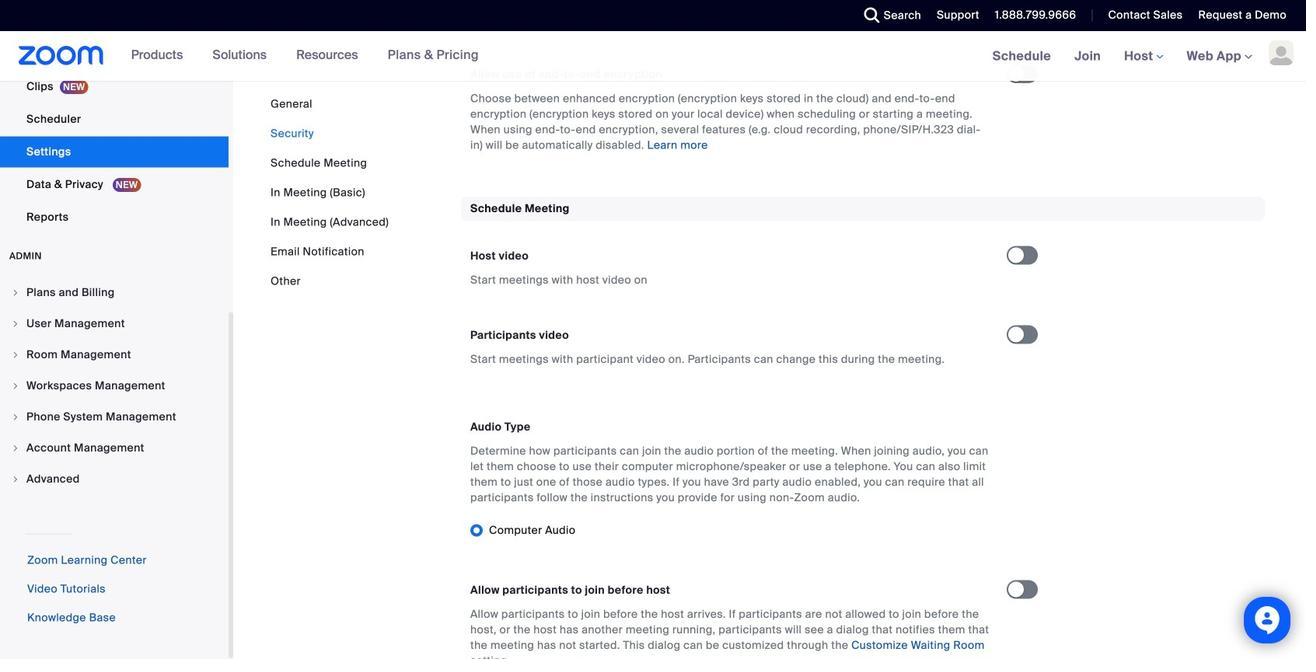Task type: locate. For each thing, give the bounding box(es) containing it.
menu item
[[0, 278, 229, 308], [0, 309, 229, 339], [0, 340, 229, 370], [0, 371, 229, 401], [0, 402, 229, 432], [0, 433, 229, 463], [0, 465, 229, 494]]

4 right image from the top
[[11, 412, 20, 422]]

right image for sixth "menu item" from the top
[[11, 444, 20, 453]]

admin menu menu
[[0, 278, 229, 496]]

1 menu item from the top
[[0, 278, 229, 308]]

3 right image from the top
[[11, 475, 20, 484]]

right image
[[11, 288, 20, 297], [11, 319, 20, 328], [11, 381, 20, 391], [11, 412, 20, 422]]

right image for seventh "menu item" from the bottom of the admin menu menu
[[11, 288, 20, 297]]

right image
[[11, 350, 20, 360], [11, 444, 20, 453], [11, 475, 20, 484]]

1 right image from the top
[[11, 288, 20, 297]]

5 menu item from the top
[[0, 402, 229, 432]]

right image for fourth "menu item" from the bottom of the admin menu menu
[[11, 381, 20, 391]]

product information navigation
[[119, 31, 491, 81]]

3 right image from the top
[[11, 381, 20, 391]]

menu bar
[[271, 96, 389, 289]]

1 right image from the top
[[11, 350, 20, 360]]

right image for fifth "menu item" from the bottom
[[11, 350, 20, 360]]

banner
[[0, 31, 1306, 82]]

6 menu item from the top
[[0, 433, 229, 463]]

personal menu menu
[[0, 0, 229, 234]]

0 vertical spatial right image
[[11, 350, 20, 360]]

2 right image from the top
[[11, 319, 20, 328]]

1 vertical spatial right image
[[11, 444, 20, 453]]

right image for 1st "menu item" from the bottom of the admin menu menu
[[11, 475, 20, 484]]

profile picture image
[[1269, 40, 1294, 65]]

2 vertical spatial right image
[[11, 475, 20, 484]]

2 right image from the top
[[11, 444, 20, 453]]

meetings navigation
[[981, 31, 1306, 82]]



Task type: vqa. For each thing, say whether or not it's contained in the screenshot.
MODIFIED
no



Task type: describe. For each thing, give the bounding box(es) containing it.
3 menu item from the top
[[0, 340, 229, 370]]

right image for third "menu item" from the bottom of the admin menu menu
[[11, 412, 20, 422]]

4 menu item from the top
[[0, 371, 229, 401]]

zoom logo image
[[19, 46, 104, 65]]

2 menu item from the top
[[0, 309, 229, 339]]

schedule meeting element
[[461, 197, 1265, 659]]

right image for 2nd "menu item"
[[11, 319, 20, 328]]

7 menu item from the top
[[0, 465, 229, 494]]



